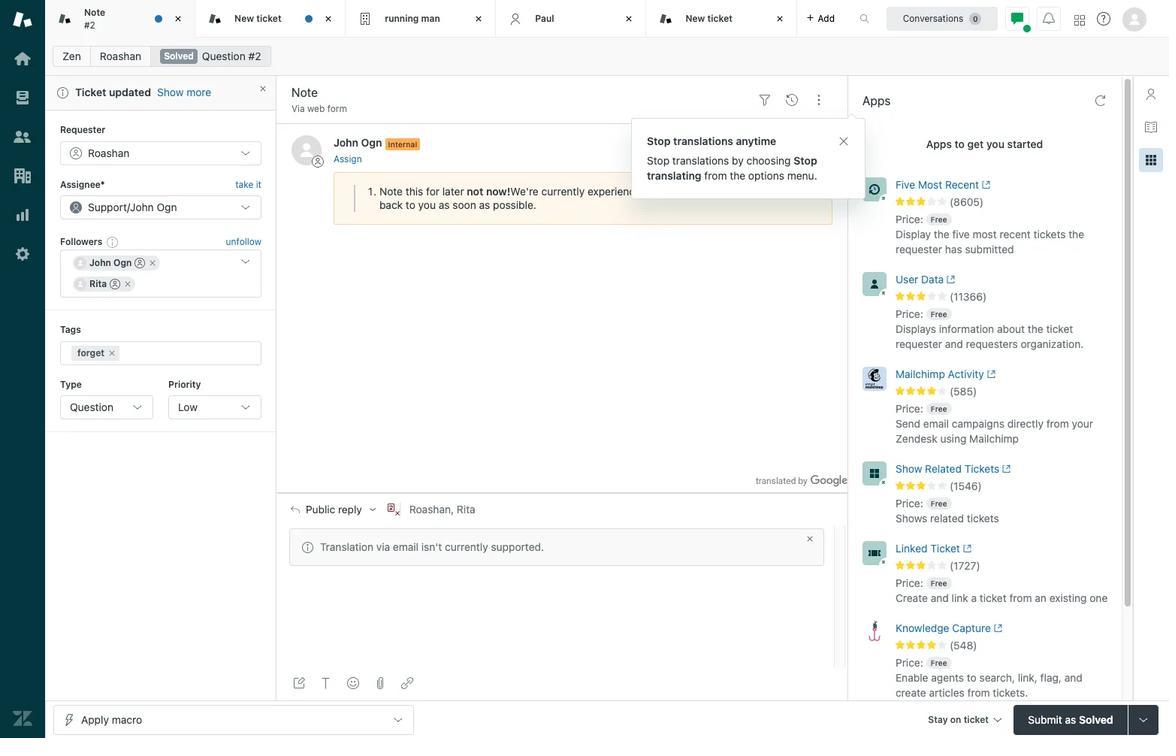 Task type: locate. For each thing, give the bounding box(es) containing it.
you down for
[[418, 198, 436, 211]]

linked ticket image
[[863, 541, 887, 565]]

rita
[[457, 503, 476, 515]]

1 vertical spatial email
[[393, 540, 419, 553]]

0 vertical spatial solved
[[164, 50, 194, 62]]

4 stars. 548 reviews. element
[[896, 639, 1113, 652]]

ticket up (1727) at the right bottom
[[931, 542, 960, 555]]

0 horizontal spatial you
[[418, 198, 436, 211]]

we're
[[511, 185, 539, 197]]

from inside price: free send email campaigns directly from your zendesk using mailchimp
[[1047, 417, 1069, 430]]

price: inside price: free create and link a ticket from an existing one
[[896, 576, 923, 589]]

0 vertical spatial tickets
[[1034, 228, 1066, 240]]

as
[[439, 198, 450, 211], [479, 198, 490, 211], [1065, 713, 1076, 726]]

free inside price: free enable agents to search, link, flag, and create articles from tickets.
[[931, 658, 947, 667]]

requester down 'display'
[[896, 243, 942, 256]]

email up the using
[[924, 417, 949, 430]]

2 vertical spatial and
[[1065, 671, 1083, 684]]

and right "flag,"
[[1065, 671, 1083, 684]]

(opens in a new tab) image up (8605)
[[979, 181, 991, 190]]

mailchimp inside price: free send email campaigns directly from your zendesk using mailchimp
[[970, 432, 1019, 445]]

ticket inside price: free displays information about the ticket requester and requesters organization.
[[1047, 322, 1073, 335]]

free up related in the bottom right of the page
[[931, 499, 947, 508]]

isn't
[[421, 540, 442, 553]]

low
[[178, 401, 198, 414]]

user data image
[[863, 272, 887, 296]]

0 vertical spatial close image
[[471, 11, 486, 26]]

to right agents
[[967, 671, 977, 684]]

4 price: from the top
[[896, 497, 923, 510]]

price: free send email campaigns directly from your zendesk using mailchimp
[[896, 402, 1094, 445]]

1 vertical spatial show
[[896, 462, 922, 475]]

organizations image
[[13, 166, 32, 186]]

1 vertical spatial solved
[[1079, 713, 1114, 726]]

displays
[[896, 322, 936, 335]]

free for information
[[931, 310, 947, 319]]

translation via email isn't currently supported. alert
[[289, 528, 824, 566]]

mailchimp down campaigns
[[970, 432, 1019, 445]]

crossicon image
[[388, 503, 400, 515]]

(opens in a new tab) image for knowledge capture
[[991, 624, 1003, 633]]

from
[[705, 169, 727, 182], [1047, 417, 1069, 430], [1010, 591, 1032, 604], [968, 686, 990, 699]]

(opens in a new tab) image for user data
[[944, 275, 956, 284]]

the
[[730, 169, 746, 182], [934, 228, 950, 240], [1069, 228, 1085, 240], [1028, 322, 1044, 335]]

(opens in a new tab) image for linked ticket
[[960, 544, 972, 553]]

free down linked ticket
[[931, 579, 947, 588]]

user data link
[[896, 272, 1086, 290]]

zen
[[62, 50, 81, 62]]

take it
[[235, 179, 262, 190]]

and inside price: free create and link a ticket from an existing one
[[931, 591, 949, 604]]

price: for enable
[[896, 656, 923, 669]]

(opens in a new tab) image up 4 stars. 585 reviews. element on the right bottom
[[984, 370, 996, 379]]

main element
[[0, 0, 45, 738]]

and
[[945, 337, 963, 350], [931, 591, 949, 604], [1065, 671, 1083, 684]]

tickets
[[1034, 228, 1066, 240], [967, 512, 999, 525]]

from the options menu.
[[702, 169, 817, 182]]

send
[[896, 417, 921, 430]]

internal
[[388, 140, 417, 149]]

solved right submit
[[1079, 713, 1114, 726]]

linked ticket
[[896, 542, 960, 555]]

1 horizontal spatial new ticket
[[686, 13, 733, 24]]

reporting image
[[13, 205, 32, 225]]

1 horizontal spatial as
[[479, 198, 490, 211]]

show more button
[[157, 86, 211, 99]]

email right via
[[393, 540, 419, 553]]

6 price: from the top
[[896, 656, 923, 669]]

and inside price: free enable agents to search, link, flag, and create articles from tickets.
[[1065, 671, 1083, 684]]

new ticket tab
[[195, 0, 346, 38], [647, 0, 797, 38]]

0 vertical spatial apps
[[863, 94, 891, 107]]

customers image
[[13, 127, 32, 147]]

recent
[[1000, 228, 1031, 240]]

as right submit
[[1065, 713, 1076, 726]]

free up displays
[[931, 310, 947, 319]]

0 horizontal spatial apps
[[863, 94, 891, 107]]

tabs tab list
[[45, 0, 844, 38]]

web
[[307, 103, 325, 114]]

0 vertical spatial get
[[968, 138, 984, 150]]

0 vertical spatial show
[[157, 86, 184, 99]]

0 horizontal spatial close image
[[471, 11, 486, 26]]

free for agents
[[931, 658, 947, 667]]

1 horizontal spatial get
[[968, 138, 984, 150]]

(opens in a new tab) image inside user data 'link'
[[944, 275, 956, 284]]

1 horizontal spatial to
[[955, 138, 965, 150]]

16 minutes ago
[[768, 138, 833, 149]]

1 free from the top
[[931, 215, 947, 224]]

1 vertical spatial currently
[[445, 540, 488, 553]]

close image
[[471, 11, 486, 26], [838, 135, 850, 147]]

(opens in a new tab) image up (11366)
[[944, 275, 956, 284]]

most
[[918, 178, 943, 191]]

ticket
[[256, 13, 282, 24], [708, 13, 733, 24], [1047, 322, 1073, 335], [980, 591, 1007, 604]]

the right recent
[[1069, 228, 1085, 240]]

free inside price: free send email campaigns directly from your zendesk using mailchimp
[[931, 404, 947, 413]]

you inside "we're currently experiencing unusually high traffic. we'll get back to you as soon as possible."
[[418, 198, 436, 211]]

1 price: from the top
[[896, 213, 923, 225]]

0 vertical spatial and
[[945, 337, 963, 350]]

to up recent
[[955, 138, 965, 150]]

close image inside translation via email isn't currently supported. alert
[[806, 534, 815, 543]]

tickets up linked ticket link
[[967, 512, 999, 525]]

tags
[[60, 324, 81, 336]]

get up recent
[[968, 138, 984, 150]]

0 horizontal spatial currently
[[445, 540, 488, 553]]

0 horizontal spatial new ticket tab
[[195, 0, 346, 38]]

0 vertical spatial mailchimp
[[896, 367, 945, 380]]

directly
[[1008, 417, 1044, 430]]

search,
[[980, 671, 1015, 684]]

(opens in a new tab) image inside show related tickets link
[[1000, 465, 1011, 474]]

data
[[922, 273, 944, 286]]

1 vertical spatial mailchimp
[[970, 432, 1019, 445]]

close image right the man
[[471, 11, 486, 26]]

3 free from the top
[[931, 404, 947, 413]]

(opens in a new tab) image up (1727) at the right bottom
[[960, 544, 972, 553]]

(8605)
[[950, 195, 984, 208]]

paul
[[535, 13, 554, 24]]

question
[[70, 401, 113, 414]]

1 horizontal spatial apps
[[926, 138, 952, 150]]

0 vertical spatial email
[[924, 417, 949, 430]]

0 horizontal spatial tickets
[[967, 512, 999, 525]]

1 horizontal spatial note
[[380, 185, 403, 197]]

1 horizontal spatial currently
[[542, 185, 585, 197]]

price: inside price: free display the five most recent tickets the requester has submitted
[[896, 213, 923, 225]]

#2
[[84, 19, 95, 30]]

1 horizontal spatial you
[[987, 138, 1005, 150]]

5 free from the top
[[931, 579, 947, 588]]

1 vertical spatial close image
[[838, 135, 850, 147]]

price: up create
[[896, 576, 923, 589]]

0 horizontal spatial email
[[393, 540, 419, 553]]

get help image
[[1097, 12, 1111, 26]]

2 free from the top
[[931, 310, 947, 319]]

five most recent
[[896, 178, 979, 191]]

3 stars. 1546 reviews. element
[[896, 479, 1113, 493]]

and left the link
[[931, 591, 949, 604]]

stop for stop translations by choosing
[[647, 154, 670, 167]]

the up organization.
[[1028, 322, 1044, 335]]

note up #2
[[84, 7, 105, 18]]

2 horizontal spatial to
[[967, 671, 977, 684]]

(opens in a new tab) image inside knowledge capture link
[[991, 624, 1003, 633]]

tickets right recent
[[1034, 228, 1066, 240]]

free for and
[[931, 579, 947, 588]]

free inside price: free display the five most recent tickets the requester has submitted
[[931, 215, 947, 224]]

note up back
[[380, 185, 403, 197]]

we'll
[[760, 185, 784, 197]]

2 new ticket from the left
[[686, 13, 733, 24]]

close image inside the 'stop translations anytime' dialog
[[838, 135, 850, 147]]

price: inside price: free shows related tickets
[[896, 497, 923, 510]]

2 requester from the top
[[896, 337, 942, 350]]

you
[[987, 138, 1005, 150], [418, 198, 436, 211]]

1 new ticket from the left
[[235, 13, 282, 24]]

6 free from the top
[[931, 658, 947, 667]]

4 free from the top
[[931, 499, 947, 508]]

zendesk products image
[[1075, 15, 1085, 25]]

currently right the 'isn't'
[[445, 540, 488, 553]]

1 horizontal spatial new
[[686, 13, 705, 24]]

man
[[421, 13, 440, 24]]

3 price: from the top
[[896, 402, 923, 415]]

free for related
[[931, 499, 947, 508]]

free inside price: free shows related tickets
[[931, 499, 947, 508]]

(opens in a new tab) image
[[979, 181, 991, 190], [991, 624, 1003, 633]]

price: free displays information about the ticket requester and requesters organization.
[[896, 307, 1084, 350]]

translations down stop translations anytime
[[673, 154, 729, 167]]

supported.
[[491, 540, 544, 553]]

ticket inside ticket updated show more
[[75, 86, 106, 98]]

price: for send
[[896, 402, 923, 415]]

shows
[[896, 512, 928, 525]]

we're currently experiencing unusually high traffic. we'll get back to you as soon as possible.
[[380, 185, 802, 211]]

1 vertical spatial to
[[406, 198, 416, 211]]

john ogn link
[[334, 136, 382, 149]]

price: up 'display'
[[896, 213, 923, 225]]

0 vertical spatial (opens in a new tab) image
[[979, 181, 991, 190]]

ago
[[817, 138, 833, 149]]

get started image
[[13, 49, 32, 68]]

from left 'an'
[[1010, 591, 1032, 604]]

note inside tab
[[84, 7, 105, 18]]

now!
[[486, 185, 511, 197]]

(opens in a new tab) image inside 'five most recent' link
[[979, 181, 991, 190]]

1 vertical spatial translations
[[673, 154, 729, 167]]

price: inside price: free displays information about the ticket requester and requesters organization.
[[896, 307, 923, 320]]

to inside price: free enable agents to search, link, flag, and create articles from tickets.
[[967, 671, 977, 684]]

show
[[157, 86, 184, 99], [896, 462, 922, 475]]

the down by
[[730, 169, 746, 182]]

price:
[[896, 213, 923, 225], [896, 307, 923, 320], [896, 402, 923, 415], [896, 497, 923, 510], [896, 576, 923, 589], [896, 656, 923, 669]]

0 vertical spatial translations
[[673, 135, 733, 147]]

knowledge capture image
[[863, 621, 887, 645]]

1 vertical spatial ticket
[[931, 542, 960, 555]]

mailchimp
[[896, 367, 945, 380], [970, 432, 1019, 445]]

currently right the 'we're'
[[542, 185, 585, 197]]

0 horizontal spatial show
[[157, 86, 184, 99]]

possible.
[[493, 198, 536, 211]]

0 vertical spatial currently
[[542, 185, 585, 197]]

started
[[1008, 138, 1043, 150]]

translations for anytime
[[673, 135, 733, 147]]

get
[[968, 138, 984, 150], [786, 185, 802, 197]]

show related tickets link
[[896, 461, 1086, 479]]

user data
[[896, 273, 944, 286]]

as down the note this for later not now! on the top left
[[439, 198, 450, 211]]

close image inside running man tab
[[471, 11, 486, 26]]

get inside "we're currently experiencing unusually high traffic. we'll get back to you as soon as possible."
[[786, 185, 802, 197]]

price: up shows
[[896, 497, 923, 510]]

get down menu.
[[786, 185, 802, 197]]

0 horizontal spatial new ticket
[[235, 13, 282, 24]]

new ticket for 2nd new ticket tab from the left
[[686, 13, 733, 24]]

add attachment image
[[374, 677, 386, 689]]

price: inside price: free enable agents to search, link, flag, and create articles from tickets.
[[896, 656, 923, 669]]

minutes
[[781, 138, 814, 149]]

0 horizontal spatial get
[[786, 185, 802, 197]]

1 horizontal spatial close image
[[838, 135, 850, 147]]

solved link
[[150, 46, 271, 67]]

requesters
[[966, 337, 1018, 350]]

and for (548)
[[1065, 671, 1083, 684]]

format text image
[[320, 677, 332, 689]]

it
[[256, 179, 262, 190]]

free for email
[[931, 404, 947, 413]]

later
[[443, 185, 464, 197]]

1 vertical spatial requester
[[896, 337, 942, 350]]

and inside price: free displays information about the ticket requester and requesters organization.
[[945, 337, 963, 350]]

free inside price: free displays information about the ticket requester and requesters organization.
[[931, 310, 947, 319]]

stop for stop translations anytime
[[647, 135, 671, 147]]

alert
[[45, 76, 277, 111]]

(opens in a new tab) image up 4 stars. 548 reviews. element
[[991, 624, 1003, 633]]

show left more
[[157, 86, 184, 99]]

0 horizontal spatial to
[[406, 198, 416, 211]]

stop translations by choosing
[[647, 154, 794, 167]]

currently inside translation via email isn't currently supported. alert
[[445, 540, 488, 553]]

email inside alert
[[393, 540, 419, 553]]

stop inside stop translating
[[794, 154, 817, 167]]

1 vertical spatial get
[[786, 185, 802, 197]]

close image right 'ago' at the top
[[838, 135, 850, 147]]

from down search,
[[968, 686, 990, 699]]

0 horizontal spatial ticket
[[75, 86, 106, 98]]

tickets inside price: free display the five most recent tickets the requester has submitted
[[1034, 228, 1066, 240]]

1 vertical spatial (opens in a new tab) image
[[991, 624, 1003, 633]]

requester down displays
[[896, 337, 942, 350]]

currently
[[542, 185, 585, 197], [445, 540, 488, 553]]

high
[[701, 185, 722, 197]]

translations
[[673, 135, 733, 147], [673, 154, 729, 167]]

(opens in a new tab) image inside linked ticket link
[[960, 544, 972, 553]]

0 horizontal spatial new
[[235, 13, 254, 24]]

1 horizontal spatial mailchimp
[[970, 432, 1019, 445]]

1 requester from the top
[[896, 243, 942, 256]]

the inside price: free displays information about the ticket requester and requesters organization.
[[1028, 322, 1044, 335]]

0 vertical spatial note
[[84, 7, 105, 18]]

3 stars. 8605 reviews. element
[[896, 195, 1113, 209]]

mailchimp down displays
[[896, 367, 945, 380]]

linked ticket link
[[896, 541, 1086, 559]]

2 horizontal spatial as
[[1065, 713, 1076, 726]]

from left your
[[1047, 417, 1069, 430]]

price: for display
[[896, 213, 923, 225]]

price: up enable
[[896, 656, 923, 669]]

five
[[953, 228, 970, 240]]

email
[[924, 417, 949, 430], [393, 540, 419, 553]]

free up agents
[[931, 658, 947, 667]]

0 vertical spatial ticket
[[75, 86, 106, 98]]

close ticket collision notification image
[[259, 84, 268, 93]]

2 vertical spatial to
[[967, 671, 977, 684]]

0 horizontal spatial mailchimp
[[896, 367, 945, 380]]

(opens in a new tab) image
[[944, 275, 956, 284], [984, 370, 996, 379], [1000, 465, 1011, 474], [960, 544, 972, 553]]

mailchimp activity
[[896, 367, 984, 380]]

customer context image
[[1145, 88, 1157, 100]]

close image
[[171, 11, 186, 26], [321, 11, 336, 26], [622, 11, 637, 26], [772, 11, 787, 26], [806, 534, 815, 543]]

an
[[1035, 591, 1047, 604]]

price: inside price: free send email campaigns directly from your zendesk using mailchimp
[[896, 402, 923, 415]]

2 price: from the top
[[896, 307, 923, 320]]

from down stop translations by choosing on the right top
[[705, 169, 727, 182]]

show down zendesk
[[896, 462, 922, 475]]

insert emojis image
[[347, 677, 359, 689]]

related
[[931, 512, 964, 525]]

4 stars. 585 reviews. element
[[896, 385, 1113, 398]]

5 price: from the top
[[896, 576, 923, 589]]

Subject field
[[289, 83, 749, 101]]

five most recent image
[[863, 177, 887, 201]]

recent
[[945, 178, 979, 191]]

1 horizontal spatial email
[[924, 417, 949, 430]]

tab containing note
[[45, 0, 195, 38]]

1 vertical spatial tickets
[[967, 512, 999, 525]]

1 vertical spatial note
[[380, 185, 403, 197]]

solved up show more button
[[164, 50, 194, 62]]

and down information
[[945, 337, 963, 350]]

from inside price: free create and link a ticket from an existing one
[[1010, 591, 1032, 604]]

(opens in a new tab) image up the 3 stars. 1546 reviews. element
[[1000, 465, 1011, 474]]

show related tickets image
[[863, 461, 887, 485]]

about
[[997, 322, 1025, 335]]

translations up stop translations by choosing on the right top
[[673, 135, 733, 147]]

free inside price: free create and link a ticket from an existing one
[[931, 579, 947, 588]]

tickets inside price: free shows related tickets
[[967, 512, 999, 525]]

ticket
[[75, 86, 106, 98], [931, 542, 960, 555]]

free for the
[[931, 215, 947, 224]]

link
[[952, 591, 969, 604]]

knowledge image
[[1145, 121, 1157, 133]]

as down not
[[479, 198, 490, 211]]

alert containing ticket updated
[[45, 76, 277, 111]]

0 vertical spatial requester
[[896, 243, 942, 256]]

zen link
[[53, 46, 91, 67]]

(opens in a new tab) image inside the mailchimp activity link
[[984, 370, 996, 379]]

requester inside price: free displays information about the ticket requester and requesters organization.
[[896, 337, 942, 350]]

free up 'display'
[[931, 215, 947, 224]]

2 new ticket tab from the left
[[647, 0, 797, 38]]

related
[[925, 462, 962, 475]]

1 horizontal spatial new ticket tab
[[647, 0, 797, 38]]

1 horizontal spatial tickets
[[1034, 228, 1066, 240]]

agents
[[931, 671, 964, 684]]

1 vertical spatial apps
[[926, 138, 952, 150]]

free
[[931, 215, 947, 224], [931, 310, 947, 319], [931, 404, 947, 413], [931, 499, 947, 508], [931, 579, 947, 588], [931, 658, 947, 667]]

price: up displays
[[896, 307, 923, 320]]

to down this
[[406, 198, 416, 211]]

0 horizontal spatial solved
[[164, 50, 194, 62]]

ticket left "updated"
[[75, 86, 106, 98]]

tab
[[45, 0, 195, 38]]

1 vertical spatial and
[[931, 591, 949, 604]]

1 vertical spatial you
[[418, 198, 436, 211]]

price: up send
[[896, 402, 923, 415]]

apps to get you started
[[926, 138, 1043, 150]]

free up the using
[[931, 404, 947, 413]]

you left started
[[987, 138, 1005, 150]]

1 new from the left
[[235, 13, 254, 24]]

0 horizontal spatial note
[[84, 7, 105, 18]]



Task type: vqa. For each thing, say whether or not it's contained in the screenshot.
left User is an agent image
no



Task type: describe. For each thing, give the bounding box(es) containing it.
price: free shows related tickets
[[896, 497, 999, 525]]

price: for create
[[896, 576, 923, 589]]

apps for apps
[[863, 94, 891, 107]]

16
[[768, 138, 778, 149]]

assign
[[334, 153, 362, 164]]

(opens in a new tab) image for show related tickets
[[1000, 465, 1011, 474]]

tickets
[[965, 462, 1000, 475]]

0 vertical spatial to
[[955, 138, 965, 150]]

show related tickets
[[896, 462, 1000, 475]]

has
[[945, 243, 962, 256]]

16 minutes ago text field
[[768, 138, 833, 149]]

john ogn internal assign
[[334, 136, 417, 164]]

price: for shows
[[896, 497, 923, 510]]

stop for stop translating
[[794, 154, 817, 167]]

1 horizontal spatial ticket
[[931, 542, 960, 555]]

submitted
[[965, 243, 1014, 256]]

events image
[[786, 94, 798, 106]]

(11366)
[[950, 290, 987, 303]]

roashan link
[[90, 46, 151, 67]]

conversations button
[[887, 6, 998, 30]]

menu.
[[787, 169, 817, 182]]

enable
[[896, 671, 929, 684]]

question button
[[60, 395, 153, 420]]

anytime
[[736, 135, 777, 147]]

take it button
[[235, 177, 262, 192]]

close image inside the paul tab
[[622, 11, 637, 26]]

to inside "we're currently experiencing unusually high traffic. we'll get back to you as soon as possible."
[[406, 198, 416, 211]]

submit as solved
[[1028, 713, 1114, 726]]

avatar image
[[292, 136, 322, 166]]

roashan
[[100, 50, 141, 62]]

views image
[[13, 88, 32, 107]]

using
[[941, 432, 967, 445]]

translation via email isn't currently supported.
[[320, 540, 544, 553]]

create
[[896, 686, 926, 699]]

zendesk support image
[[13, 10, 32, 29]]

(opens in a new tab) image for five most recent
[[979, 181, 991, 190]]

and for (11366)
[[945, 337, 963, 350]]

apps for apps to get you started
[[926, 138, 952, 150]]

by
[[732, 154, 744, 167]]

soon
[[453, 198, 476, 211]]

apps image
[[1145, 154, 1157, 166]]

five most recent link
[[896, 177, 1086, 195]]

close image for running man
[[471, 11, 486, 26]]

price: free enable agents to search, link, flag, and create articles from tickets.
[[896, 656, 1083, 699]]

zendesk image
[[13, 709, 32, 728]]

unfollow button
[[226, 235, 262, 249]]

organization.
[[1021, 337, 1084, 350]]

the inside dialog
[[730, 169, 746, 182]]

note for #2
[[84, 7, 105, 18]]

ogn
[[361, 136, 382, 149]]

information
[[939, 322, 994, 335]]

this
[[406, 185, 423, 197]]

note this for later not now!
[[380, 185, 511, 197]]

from inside price: free enable agents to search, link, flag, and create articles from tickets.
[[968, 686, 990, 699]]

show inside ticket updated show more
[[157, 86, 184, 99]]

ticket inside price: free create and link a ticket from an existing one
[[980, 591, 1007, 604]]

the up has
[[934, 228, 950, 240]]

price: for displays
[[896, 307, 923, 320]]

requester inside price: free display the five most recent tickets the requester has submitted
[[896, 243, 942, 256]]

1 new ticket tab from the left
[[195, 0, 346, 38]]

note for this
[[380, 185, 403, 197]]

updated
[[109, 86, 151, 98]]

type
[[60, 379, 82, 390]]

knowledge capture link
[[896, 621, 1086, 639]]

1 horizontal spatial solved
[[1079, 713, 1114, 726]]

capture
[[952, 621, 991, 634]]

john
[[334, 136, 359, 149]]

a
[[971, 591, 977, 604]]

draft mode image
[[293, 677, 305, 689]]

link,
[[1018, 671, 1038, 684]]

currently inside "we're currently experiencing unusually high traffic. we'll get back to you as soon as possible."
[[542, 185, 585, 197]]

mailchimp activity image
[[863, 367, 887, 391]]

more
[[187, 86, 211, 99]]

0 vertical spatial you
[[987, 138, 1005, 150]]

priority
[[168, 379, 201, 390]]

activity
[[948, 367, 984, 380]]

take
[[235, 179, 253, 190]]

from inside the 'stop translations anytime' dialog
[[705, 169, 727, 182]]

0 horizontal spatial as
[[439, 198, 450, 211]]

close image for stop translations by choosing
[[838, 135, 850, 147]]

conversations
[[903, 12, 964, 24]]

email inside price: free send email campaigns directly from your zendesk using mailchimp
[[924, 417, 949, 430]]

admin image
[[13, 244, 32, 264]]

(585)
[[950, 385, 977, 398]]

not
[[467, 185, 484, 197]]

roashan, rita button
[[400, 502, 848, 517]]

campaigns
[[952, 417, 1005, 430]]

user
[[896, 273, 919, 286]]

running man
[[385, 13, 440, 24]]

create
[[896, 591, 928, 604]]

translation
[[320, 540, 374, 553]]

stop translations anytime dialog
[[631, 118, 866, 199]]

secondary element
[[45, 41, 1169, 71]]

your
[[1072, 417, 1094, 430]]

knowledge
[[896, 621, 950, 634]]

1 horizontal spatial show
[[896, 462, 922, 475]]

(opens in a new tab) image for mailchimp activity
[[984, 370, 996, 379]]

tickets.
[[993, 686, 1028, 699]]

options
[[748, 169, 785, 182]]

experiencing
[[588, 185, 650, 197]]

(1546)
[[950, 479, 982, 492]]

submit
[[1028, 713, 1063, 726]]

unfollow
[[226, 236, 262, 247]]

add link (cmd k) image
[[401, 677, 413, 689]]

mailchimp activity link
[[896, 367, 1086, 385]]

running man tab
[[346, 0, 496, 38]]

unusually
[[653, 185, 699, 197]]

3 stars. 1727 reviews. element
[[896, 559, 1113, 573]]

stop translating
[[647, 154, 817, 182]]

via
[[292, 103, 305, 114]]

assignee*
[[60, 179, 105, 190]]

2 new from the left
[[686, 13, 705, 24]]

via web form
[[292, 103, 347, 114]]

knowledge capture
[[896, 621, 991, 634]]

3 stars. 11366 reviews. element
[[896, 290, 1113, 304]]

paul tab
[[496, 0, 647, 38]]

(1727)
[[950, 559, 981, 572]]

most
[[973, 228, 997, 240]]

translations for by
[[673, 154, 729, 167]]

linked
[[896, 542, 928, 555]]

display
[[896, 228, 931, 240]]

new ticket for second new ticket tab from the right
[[235, 13, 282, 24]]

flag,
[[1041, 671, 1062, 684]]

price: free create and link a ticket from an existing one
[[896, 576, 1108, 604]]

solved inside solved link
[[164, 50, 194, 62]]



